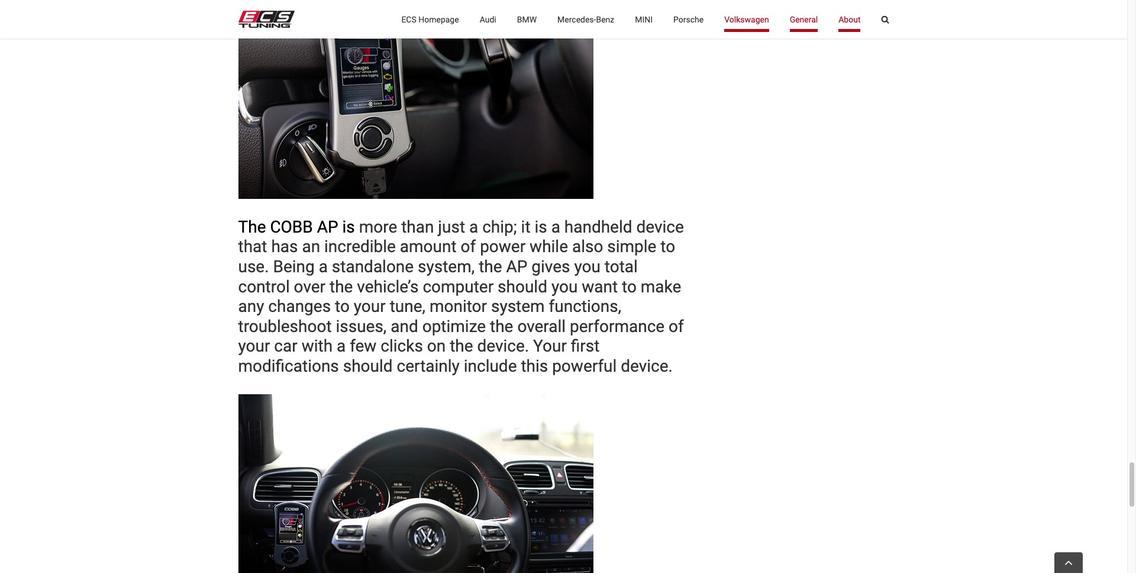 Task type: vqa. For each thing, say whether or not it's contained in the screenshot.
bottommost your
yes



Task type: locate. For each thing, give the bounding box(es) containing it.
1 horizontal spatial device.
[[621, 356, 673, 376]]

2 horizontal spatial to
[[661, 237, 676, 257]]

should up system
[[498, 277, 548, 296]]

device. down performance
[[621, 356, 673, 376]]

porsche link
[[674, 0, 704, 38]]

few
[[350, 337, 377, 356]]

you down also
[[575, 257, 601, 276]]

1 horizontal spatial of
[[669, 317, 684, 336]]

use.
[[238, 257, 269, 276]]

also
[[572, 237, 604, 257]]

clicks
[[381, 337, 423, 356]]

power
[[480, 237, 526, 257]]

general
[[790, 15, 818, 24]]

vehicle's
[[357, 277, 419, 296]]

1 vertical spatial you
[[552, 277, 578, 296]]

volkswagen link
[[725, 0, 769, 38]]

to down 'device'
[[661, 237, 676, 257]]

car
[[274, 337, 298, 356]]

ap
[[317, 217, 338, 237], [507, 257, 528, 276]]

0 horizontal spatial your
[[238, 337, 270, 356]]

the down power
[[479, 257, 502, 276]]

1 vertical spatial your
[[238, 337, 270, 356]]

your up "issues," at the bottom left of page
[[354, 297, 386, 316]]

more
[[359, 217, 397, 237]]

should
[[498, 277, 548, 296], [343, 356, 393, 376]]

ap down power
[[507, 257, 528, 276]]

should down few
[[343, 356, 393, 376]]

being
[[273, 257, 315, 276]]

the down optimize
[[450, 337, 473, 356]]

functions,
[[549, 297, 622, 316]]

you down gives
[[552, 277, 578, 296]]

1 horizontal spatial is
[[535, 217, 547, 237]]

mini link
[[635, 0, 653, 38]]

1 horizontal spatial ap
[[507, 257, 528, 276]]

ap inside more than just a chip; it is a handheld device that has an incredible amount of power while also simple to use. being a standalone system, the ap gives you total control over the vehicle's computer should you want to make any changes to your tune, monitor system functions, troubleshoot issues, and optimize the overall performance of your car with a few clicks on the device. your first modifications should certainly include this powerful device.
[[507, 257, 528, 276]]

the
[[479, 257, 502, 276], [330, 277, 353, 296], [490, 317, 514, 336], [450, 337, 473, 356]]

modifications
[[238, 356, 339, 376]]

ecs tuning logo image
[[238, 11, 295, 28]]

device.
[[477, 337, 529, 356], [621, 356, 673, 376]]

is up 'incredible'
[[343, 217, 355, 237]]

of
[[461, 237, 476, 257], [669, 317, 684, 336]]

ap up an
[[317, 217, 338, 237]]

is inside more than just a chip; it is a handheld device that has an incredible amount of power while also simple to use. being a standalone system, the ap gives you total control over the vehicle's computer should you want to make any changes to your tune, monitor system functions, troubleshoot issues, and optimize the overall performance of your car with a few clicks on the device. your first modifications should certainly include this powerful device.
[[535, 217, 547, 237]]

first
[[571, 337, 600, 356]]

a down an
[[319, 257, 328, 276]]

ecs
[[402, 15, 417, 24]]

a left few
[[337, 337, 346, 356]]

about
[[839, 15, 861, 24]]

0 horizontal spatial to
[[335, 297, 350, 316]]

audi link
[[480, 0, 497, 38]]

0 horizontal spatial is
[[343, 217, 355, 237]]

mercedes-benz
[[558, 15, 615, 24]]

amount
[[400, 237, 457, 257]]

performance
[[570, 317, 665, 336]]

want
[[582, 277, 618, 296]]

mercedes-benz link
[[558, 0, 615, 38]]

it
[[521, 217, 531, 237]]

ecs homepage link
[[402, 0, 459, 38]]

1 horizontal spatial should
[[498, 277, 548, 296]]

1 horizontal spatial to
[[622, 277, 637, 296]]

cobb
[[270, 217, 313, 237]]

overall
[[518, 317, 566, 336]]

over
[[294, 277, 326, 296]]

and
[[391, 317, 418, 336]]

to
[[661, 237, 676, 257], [622, 277, 637, 296], [335, 297, 350, 316]]

with
[[302, 337, 333, 356]]

general link
[[790, 0, 818, 38]]

is
[[343, 217, 355, 237], [535, 217, 547, 237]]

total
[[605, 257, 638, 276]]

of down make
[[669, 317, 684, 336]]

is right the "it"
[[535, 217, 547, 237]]

1 horizontal spatial your
[[354, 297, 386, 316]]

make
[[641, 277, 682, 296]]

1 vertical spatial ap
[[507, 257, 528, 276]]

device. up include
[[477, 337, 529, 356]]

control
[[238, 277, 290, 296]]

the down system
[[490, 317, 514, 336]]

the
[[238, 217, 266, 237]]

this
[[521, 356, 548, 376]]

to up "issues," at the bottom left of page
[[335, 297, 350, 316]]

a up while
[[552, 217, 561, 237]]

0 vertical spatial of
[[461, 237, 476, 257]]

1 vertical spatial of
[[669, 317, 684, 336]]

1 is from the left
[[343, 217, 355, 237]]

mini
[[635, 15, 653, 24]]

a
[[470, 217, 479, 237], [552, 217, 561, 237], [319, 257, 328, 276], [337, 337, 346, 356]]

on
[[427, 337, 446, 356]]

your left car
[[238, 337, 270, 356]]

0 horizontal spatial ap
[[317, 217, 338, 237]]

system,
[[418, 257, 475, 276]]

the right "over"
[[330, 277, 353, 296]]

of down just
[[461, 237, 476, 257]]

you
[[575, 257, 601, 276], [552, 277, 578, 296]]

volkswagen
[[725, 15, 769, 24]]

your
[[354, 297, 386, 316], [238, 337, 270, 356]]

0 horizontal spatial should
[[343, 356, 393, 376]]

to down 'total'
[[622, 277, 637, 296]]

0 vertical spatial ap
[[317, 217, 338, 237]]

bmw
[[517, 15, 537, 24]]

2 is from the left
[[535, 217, 547, 237]]

0 vertical spatial should
[[498, 277, 548, 296]]

1 vertical spatial to
[[622, 277, 637, 296]]



Task type: describe. For each thing, give the bounding box(es) containing it.
monitor
[[430, 297, 487, 316]]

that
[[238, 237, 267, 257]]

optimize
[[423, 317, 486, 336]]

0 vertical spatial your
[[354, 297, 386, 316]]

simple
[[608, 237, 657, 257]]

a right just
[[470, 217, 479, 237]]

the cobb ap is
[[238, 217, 355, 237]]

system
[[491, 297, 545, 316]]

troubleshoot
[[238, 317, 332, 336]]

issues,
[[336, 317, 387, 336]]

0 vertical spatial you
[[575, 257, 601, 276]]

just
[[438, 217, 465, 237]]

has
[[271, 237, 298, 257]]

device
[[637, 217, 684, 237]]

standalone
[[332, 257, 414, 276]]

0 horizontal spatial of
[[461, 237, 476, 257]]

while
[[530, 237, 568, 257]]

more than just a chip; it is a handheld device that has an incredible amount of power while also simple to use. being a standalone system, the ap gives you total control over the vehicle's computer should you want to make any changes to your tune, monitor system functions, troubleshoot issues, and optimize the overall performance of your car with a few clicks on the device. your first modifications should certainly include this powerful device.
[[238, 217, 684, 376]]

0 vertical spatial to
[[661, 237, 676, 257]]

mercedes-
[[558, 15, 596, 24]]

certainly
[[397, 356, 460, 376]]

include
[[464, 356, 517, 376]]

an
[[302, 237, 320, 257]]

1 vertical spatial should
[[343, 356, 393, 376]]

any
[[238, 297, 264, 316]]

changes
[[268, 297, 331, 316]]

than
[[402, 217, 434, 237]]

porsche
[[674, 15, 704, 24]]

your
[[533, 337, 567, 356]]

homepage
[[419, 15, 459, 24]]

audi
[[480, 15, 497, 24]]

gives
[[532, 257, 570, 276]]

tune,
[[390, 297, 426, 316]]

0 horizontal spatial device.
[[477, 337, 529, 356]]

handheld
[[565, 217, 633, 237]]

bmw link
[[517, 0, 537, 38]]

benz
[[596, 15, 615, 24]]

computer
[[423, 277, 494, 296]]

ecs homepage
[[402, 15, 459, 24]]

about link
[[839, 0, 861, 38]]

chip;
[[483, 217, 517, 237]]

powerful
[[552, 356, 617, 376]]

incredible
[[324, 237, 396, 257]]

2 vertical spatial to
[[335, 297, 350, 316]]



